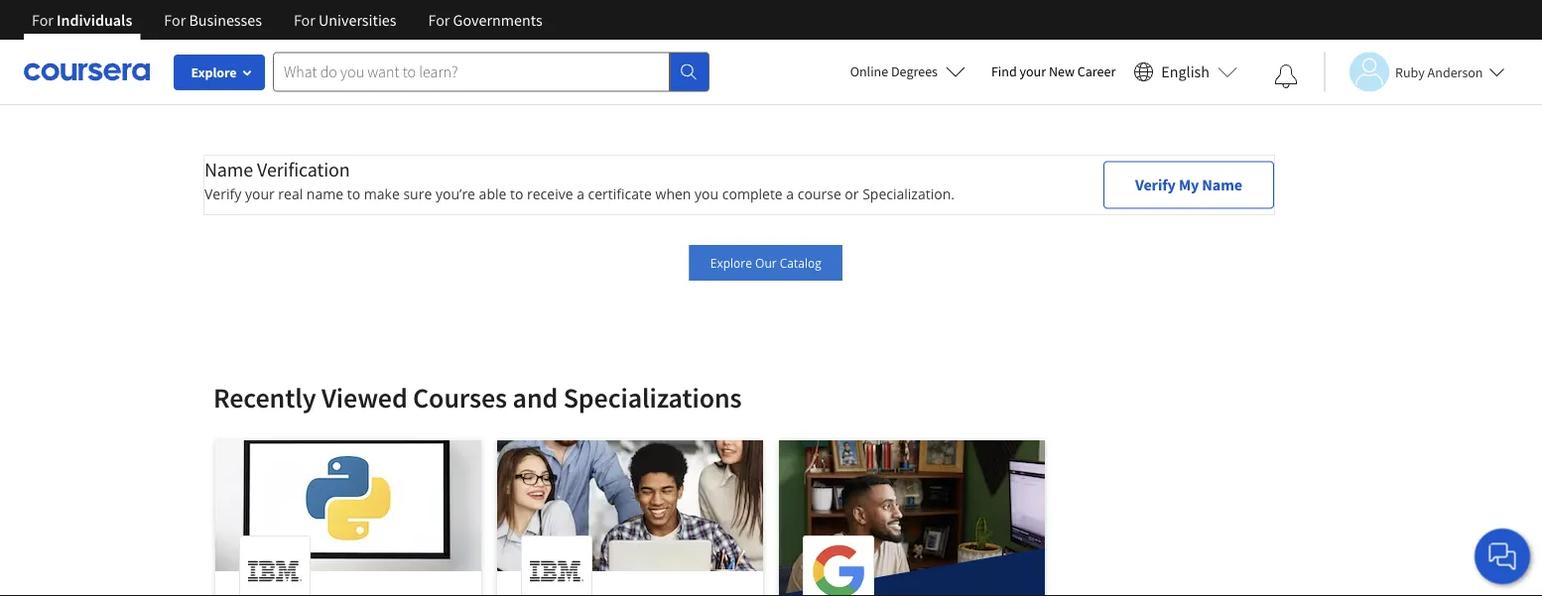 Task type: locate. For each thing, give the bounding box(es) containing it.
0 horizontal spatial a
[[577, 185, 585, 204]]

for
[[32, 10, 54, 30], [164, 10, 186, 30], [294, 10, 316, 30], [428, 10, 450, 30]]

for governments
[[428, 10, 543, 30]]

for left governments
[[428, 10, 450, 30]]

1 for from the left
[[32, 10, 54, 30]]

verify
[[1136, 175, 1176, 195], [205, 185, 242, 204]]

individuals
[[57, 10, 132, 30]]

a
[[577, 185, 585, 204], [787, 185, 794, 204]]

explore left the our
[[711, 255, 753, 271]]

degrees
[[892, 63, 938, 80]]

2 a from the left
[[787, 185, 794, 204]]

What do you want to learn? text field
[[273, 52, 670, 92]]

ruby
[[1396, 63, 1426, 81]]

and
[[513, 381, 558, 416]]

universities
[[319, 10, 397, 30]]

course
[[798, 185, 842, 204]]

0 vertical spatial explore
[[191, 64, 237, 81]]

online
[[851, 63, 889, 80]]

real
[[278, 185, 303, 204]]

1 vertical spatial your
[[245, 185, 275, 204]]

certificate
[[588, 185, 652, 204]]

able
[[479, 185, 507, 204]]

my
[[1179, 175, 1200, 195]]

you
[[695, 185, 719, 204]]

complete
[[723, 185, 783, 204]]

your right the find
[[1020, 63, 1047, 80]]

explore inside "link"
[[711, 255, 753, 271]]

2 for from the left
[[164, 10, 186, 30]]

verify left real
[[205, 185, 242, 204]]

0 horizontal spatial explore
[[191, 64, 237, 81]]

receive
[[527, 185, 573, 204]]

1 to from the left
[[347, 185, 361, 204]]

career
[[1078, 63, 1116, 80]]

find your new career
[[992, 63, 1116, 80]]

name
[[307, 185, 344, 204]]

explore for explore
[[191, 64, 237, 81]]

0 horizontal spatial your
[[245, 185, 275, 204]]

sure
[[404, 185, 432, 204]]

verify left my
[[1136, 175, 1176, 195]]

explore down for businesses
[[191, 64, 237, 81]]

specializations
[[564, 381, 742, 416]]

find your new career link
[[982, 60, 1126, 84]]

1 horizontal spatial a
[[787, 185, 794, 204]]

to right "able"
[[510, 185, 524, 204]]

verify inside name verification verify your real name to make sure you're able to receive a certificate when you complete a course or specialization.
[[205, 185, 242, 204]]

a left course
[[787, 185, 794, 204]]

anderson
[[1428, 63, 1484, 81]]

1 horizontal spatial name
[[1203, 175, 1243, 195]]

2 to from the left
[[510, 185, 524, 204]]

0 horizontal spatial name
[[205, 157, 253, 182]]

or
[[845, 185, 859, 204]]

1 horizontal spatial explore
[[711, 255, 753, 271]]

to left make on the top of page
[[347, 185, 361, 204]]

0 horizontal spatial to
[[347, 185, 361, 204]]

to
[[347, 185, 361, 204], [510, 185, 524, 204]]

0 vertical spatial your
[[1020, 63, 1047, 80]]

verification
[[257, 157, 350, 182]]

1 horizontal spatial to
[[510, 185, 524, 204]]

for individuals
[[32, 10, 132, 30]]

for for businesses
[[164, 10, 186, 30]]

4 for from the left
[[428, 10, 450, 30]]

for left businesses
[[164, 10, 186, 30]]

explore
[[191, 64, 237, 81], [711, 255, 753, 271]]

explore inside dropdown button
[[191, 64, 237, 81]]

1 vertical spatial explore
[[711, 255, 753, 271]]

name right my
[[1203, 175, 1243, 195]]

None search field
[[273, 52, 710, 92]]

0 horizontal spatial verify
[[205, 185, 242, 204]]

3 for from the left
[[294, 10, 316, 30]]

name left verification
[[205, 157, 253, 182]]

make
[[364, 185, 400, 204]]

verify my name link
[[1104, 161, 1275, 209]]

name
[[205, 157, 253, 182], [1203, 175, 1243, 195]]

your left real
[[245, 185, 275, 204]]

for left universities
[[294, 10, 316, 30]]

catalog
[[780, 255, 822, 271]]

you're
[[436, 185, 476, 204]]

your
[[1020, 63, 1047, 80], [245, 185, 275, 204]]

a right receive
[[577, 185, 585, 204]]

for left individuals
[[32, 10, 54, 30]]

viewed
[[322, 381, 408, 416]]



Task type: vqa. For each thing, say whether or not it's contained in the screenshot.
guided on the bottom right
no



Task type: describe. For each thing, give the bounding box(es) containing it.
banner navigation
[[16, 0, 559, 40]]

ruby anderson
[[1396, 63, 1484, 81]]

your inside name verification verify your real name to make sure you're able to receive a certificate when you complete a course or specialization.
[[245, 185, 275, 204]]

for for governments
[[428, 10, 450, 30]]

recently viewed courses and specializations
[[213, 381, 742, 416]]

new
[[1049, 63, 1075, 80]]

find
[[992, 63, 1017, 80]]

name inside name verification verify your real name to make sure you're able to receive a certificate when you complete a course or specialization.
[[205, 157, 253, 182]]

coursera image
[[24, 56, 150, 88]]

english
[[1162, 62, 1210, 82]]

recently viewed courses and specializations carousel element
[[204, 321, 1329, 597]]

ruby anderson button
[[1325, 52, 1506, 92]]

for for universities
[[294, 10, 316, 30]]

name verification verify your real name to make sure you're able to receive a certificate when you complete a course or specialization.
[[205, 157, 955, 204]]

1 a from the left
[[577, 185, 585, 204]]

our
[[756, 255, 777, 271]]

verify my name
[[1136, 175, 1243, 195]]

specialization.
[[863, 185, 955, 204]]

explore button
[[174, 55, 265, 90]]

english button
[[1126, 40, 1246, 104]]

businesses
[[189, 10, 262, 30]]

for for individuals
[[32, 10, 54, 30]]

online degrees button
[[835, 50, 982, 93]]

courses
[[413, 381, 507, 416]]

explore our catalog link
[[690, 245, 843, 281]]

chat with us image
[[1487, 541, 1519, 573]]

1 horizontal spatial verify
[[1136, 175, 1176, 195]]

show notifications image
[[1275, 65, 1299, 88]]

for universities
[[294, 10, 397, 30]]

for businesses
[[164, 10, 262, 30]]

online degrees
[[851, 63, 938, 80]]

when
[[656, 185, 691, 204]]

governments
[[453, 10, 543, 30]]

recently
[[213, 381, 316, 416]]

explore for explore our catalog
[[711, 255, 753, 271]]

1 horizontal spatial your
[[1020, 63, 1047, 80]]

explore our catalog
[[711, 255, 822, 271]]



